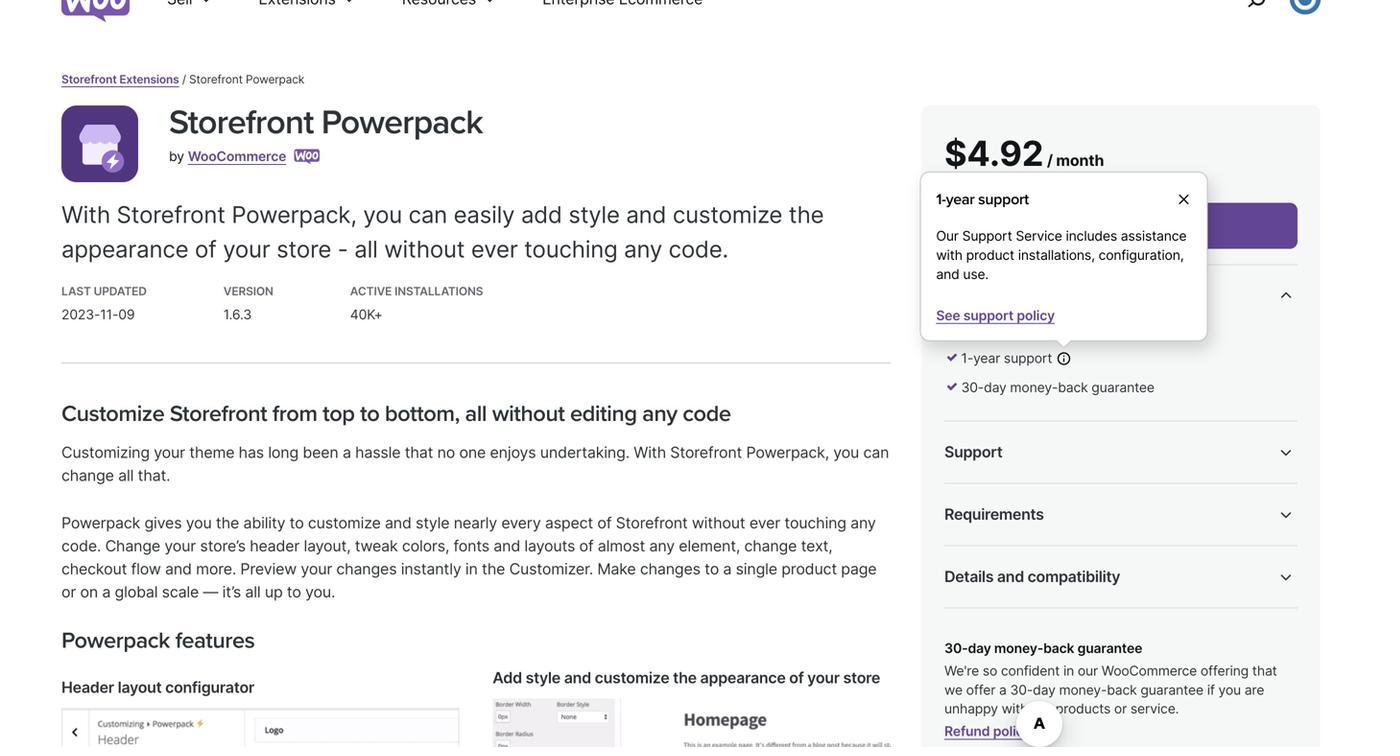 Task type: describe. For each thing, give the bounding box(es) containing it.
features
[[175, 628, 255, 655]]

0 vertical spatial by
[[169, 148, 184, 165]]

you.
[[305, 583, 335, 602]]

editing
[[570, 401, 637, 428]]

been
[[303, 443, 339, 462]]

developed by woocommerce image
[[294, 149, 320, 165]]

30-day money-back guarantee
[[961, 380, 1155, 396]]

30- for 30-day money-back guarantee
[[961, 380, 984, 396]]

buy now
[[1089, 217, 1153, 235]]

with inside customizing your theme has long been a hassle that no one enjoys undertaking. with storefront powerpack, you can change all that.
[[634, 443, 666, 462]]

buy now link
[[945, 203, 1298, 249]]

see support policy link
[[936, 307, 1055, 324]]

all inside customizing your theme has long been a hassle that no one enjoys undertaking. with storefront powerpack, you can change all that.
[[118, 466, 134, 485]]

storefront powerpack
[[169, 102, 483, 143]]

back for 30-day money-back guarantee we're so confident in our woocommerce offering that we offer a 30-day money-back guarantee if you are unhappy with our products or service. refund policy
[[1044, 641, 1075, 657]]

support inside our support service includes assistance with product installations, configuration, and use.
[[962, 228, 1012, 244]]

$4.92
[[945, 133, 1044, 174]]

now
[[1121, 217, 1153, 235]]

change inside customizing your theme has long been a hassle that no one enjoys undertaking. with storefront powerpack, you can change all that.
[[61, 466, 114, 485]]

gives
[[144, 514, 182, 533]]

customize
[[61, 401, 164, 428]]

money- for 30-day money-back guarantee we're so confident in our woocommerce offering that we offer a 30-day money-back guarantee if you are unhappy with our products or service. refund policy
[[994, 641, 1044, 657]]

page
[[841, 560, 877, 579]]

1 vertical spatial support
[[964, 307, 1014, 324]]

customizing your theme has long been a hassle that no one enjoys undertaking. with storefront powerpack, you can change all that.
[[61, 443, 889, 485]]

service navigation menu element
[[1207, 0, 1321, 30]]

-
[[338, 235, 348, 264]]

up
[[265, 583, 283, 602]]

last update
[[945, 654, 1020, 671]]

a right on at left
[[102, 583, 111, 602]]

bottom,
[[385, 401, 460, 428]]

last for last update
[[945, 654, 972, 671]]

refund policy link
[[945, 724, 1031, 740]]

active installations 40k+
[[350, 285, 483, 323]]

requirements
[[945, 506, 1044, 524]]

your inside customizing your theme has long been a hassle that no one enjoys undertaking. with storefront powerpack, you can change all that.
[[154, 443, 185, 462]]

the inside with storefront powerpack, you can easily add style and customize the appearance of your store - all without ever touching any code.
[[789, 201, 824, 229]]

document inside 1-year support element
[[936, 227, 1192, 325]]

powerpack inside powerpack gives you the ability to customize and style nearly every aspect of storefront without ever touching any code. change your store's header layout, tweak colors, fonts and layouts of almost any element, change text, checkout flow and more. preview your changes instantly in the customizer. make changes to a single product page or on a global scale — it's all up to you.
[[61, 514, 140, 533]]

layout
[[118, 679, 162, 697]]

add
[[493, 669, 522, 688]]

or inside 30-day money-back guarantee we're so confident in our woocommerce offering that we offer a 30-day money-back guarantee if you are unhappy with our products or service. refund policy
[[1114, 701, 1127, 718]]

1 vertical spatial 09
[[1136, 654, 1152, 671]]

customize the
[[595, 669, 697, 688]]

compatibility
[[1028, 568, 1120, 587]]

global
[[115, 583, 158, 602]]

details
[[945, 568, 994, 587]]

category
[[945, 691, 1004, 707]]

checkout
[[61, 560, 127, 579]]

day for 30-day money-back guarantee
[[984, 380, 1007, 396]]

woocommerce inside 30-day money-back guarantee we're so confident in our woocommerce offering that we offer a 30-day money-back guarantee if you are unhappy with our products or service. refund policy
[[1102, 664, 1197, 680]]

ever inside with storefront powerpack, you can easily add style and customize the appearance of your store - all without ever touching any code.
[[471, 235, 518, 264]]

you inside powerpack gives you the ability to customize and style nearly every aspect of storefront without ever touching any code. change your store's header layout, tweak colors, fonts and layouts of almost any element, change text, checkout flow and more. preview your changes instantly in the customizer. make changes to a single product page or on a global scale — it's all up to you.
[[186, 514, 212, 533]]

30-day money-back guarantee we're so confident in our woocommerce offering that we offer a 30-day money-back guarantee if you are unhappy with our products or service. refund policy
[[945, 641, 1277, 740]]

changes instantly
[[336, 560, 461, 579]]

more.
[[196, 560, 236, 579]]

11- inside last updated 2023-11-09
[[100, 307, 118, 323]]

our support service includes assistance with product installations, configuration, and use.
[[936, 228, 1187, 283]]

storefront up privacy
[[961, 540, 1024, 556]]

assistance
[[1121, 228, 1187, 244]]

2 vertical spatial 1-
[[961, 351, 974, 367]]

every
[[501, 514, 541, 533]]

2 vertical spatial back
[[1107, 682, 1137, 699]]

to up header
[[290, 514, 304, 533]]

if
[[1207, 682, 1215, 699]]

with inside 30-day money-back guarantee we're so confident in our woocommerce offering that we offer a 30-day money-back guarantee if you are unhappy with our products or service. refund policy
[[1002, 701, 1028, 718]]

storefront extensions link inside breadcrumb element
[[61, 73, 179, 87]]

1 vertical spatial version
[[1156, 654, 1205, 671]]

storefront inside breadcrumb element
[[61, 73, 117, 87]]

2 vertical spatial 30-
[[1010, 682, 1033, 699]]

1 horizontal spatial the
[[482, 560, 505, 579]]

1 vertical spatial appearance
[[700, 669, 786, 688]]

change inside powerpack gives you the ability to customize and style nearly every aspect of storefront without ever touching any code. change your store's header layout, tweak colors, fonts and layouts of almost any element, change text, checkout flow and more. preview your changes instantly in the customizer. make changes to a single product page or on a global scale — it's all up to you.
[[744, 537, 797, 556]]

and inside with storefront powerpack, you can easily add style and customize the appearance of your store - all without ever touching any code.
[[626, 201, 667, 229]]

flow
[[131, 560, 161, 579]]

handled by woocommerce
[[945, 478, 1142, 496]]

at
[[1037, 178, 1049, 194]]

2 vertical spatial style
[[526, 669, 561, 688]]

we
[[945, 682, 963, 699]]

0 vertical spatial 1-
[[936, 191, 946, 209]]

powerpack gives you the ability to customize and style nearly every aspect of storefront without ever touching any code. change your store's header layout, tweak colors, fonts and layouts of almost any element, change text, checkout flow and more. preview your changes instantly in the customizer. make changes to a single product page or on a global scale — it's all up to you.
[[61, 514, 877, 602]]

storefront inside customizing your theme has long been a hassle that no one enjoys undertaking. with storefront powerpack, you can change all that.
[[670, 443, 742, 462]]

installations,
[[1018, 247, 1095, 264]]

version history button
[[1156, 651, 1254, 674]]

you inside with storefront powerpack, you can easily add style and customize the appearance of your store - all without ever touching any code.
[[363, 201, 402, 229]]

powerpack features
[[61, 628, 255, 655]]

in inside powerpack gives you the ability to customize and style nearly every aspect of storefront without ever touching any code. change your store's header layout, tweak colors, fonts and layouts of almost any element, change text, checkout flow and more. preview your changes instantly in the customizer. make changes to a single product page or on a global scale — it's all up to you.
[[465, 560, 478, 579]]

undertaking.
[[540, 443, 630, 462]]

guarantee for 30-day money-back guarantee we're so confident in our woocommerce offering that we offer a 30-day money-back guarantee if you are unhappy with our products or service. refund policy
[[1078, 641, 1143, 657]]

products
[[1056, 701, 1111, 718]]

layouts
[[525, 537, 575, 556]]

almost
[[598, 537, 645, 556]]

privacy
[[972, 572, 1019, 588]]

policy for our support service includes assistance with product installations, configuration, and use.
[[1017, 307, 1055, 324]]

see privacy policy link
[[945, 572, 1060, 588]]

code
[[683, 401, 731, 428]]

powerpack inside breadcrumb element
[[246, 73, 304, 87]]

make
[[597, 560, 636, 579]]

can inside with storefront powerpack, you can easily add style and customize the appearance of your store - all without ever touching any code.
[[409, 201, 447, 229]]

see privacy policy
[[945, 572, 1060, 588]]

customizer.
[[509, 560, 593, 579]]

all up the one
[[465, 401, 487, 428]]

with inside with storefront powerpack, you can easily add style and customize the appearance of your store - all without ever touching any code.
[[61, 201, 110, 229]]

powerpack, inside customizing your theme has long been a hassle that no one enjoys undertaking. with storefront powerpack, you can change all that.
[[746, 443, 829, 462]]

buy
[[1089, 217, 1117, 235]]

a inside customizing your theme has long been a hassle that no one enjoys undertaking. with storefront powerpack, you can change all that.
[[343, 443, 351, 462]]

1 vertical spatial 1-
[[961, 321, 974, 338]]

a inside 30-day money-back guarantee we're so confident in our woocommerce offering that we offer a 30-day money-back guarantee if you are unhappy with our products or service. refund policy
[[999, 682, 1007, 699]]

header
[[61, 679, 114, 697]]

you inside customizing your theme has long been a hassle that no one enjoys undertaking. with storefront powerpack, you can change all that.
[[834, 443, 859, 462]]

your inside with storefront powerpack, you can easily add style and customize the appearance of your store - all without ever touching any code.
[[223, 235, 270, 264]]

2 vertical spatial support
[[1004, 351, 1052, 367]]

preview
[[240, 560, 297, 579]]

in inside 30-day money-back guarantee we're so confident in our woocommerce offering that we offer a 30-day money-back guarantee if you are unhappy with our products or service. refund policy
[[1064, 664, 1074, 680]]

see for handled by
[[945, 572, 969, 588]]

to right top
[[360, 401, 379, 428]]

breadcrumb element
[[61, 71, 1321, 88]]

woocommerce link for handled by
[[1030, 478, 1142, 496]]

change
[[105, 537, 160, 556]]

touching inside with storefront powerpack, you can easily add style and customize the appearance of your store - all without ever touching any code.
[[524, 235, 618, 264]]

1.6.3
[[223, 307, 252, 323]]

1 vertical spatial woocommerce
[[1030, 478, 1142, 496]]

without inside with storefront powerpack, you can easily add style and customize the appearance of your store - all without ever touching any code.
[[384, 235, 465, 264]]

single
[[736, 560, 778, 579]]

configurator
[[165, 679, 254, 697]]

service
[[1016, 228, 1062, 244]]

version 1.6.3
[[223, 285, 273, 323]]

back for 30-day money-back guarantee
[[1058, 380, 1088, 396]]

we're
[[945, 664, 979, 680]]

hassle
[[355, 443, 401, 462]]

nearly
[[454, 514, 497, 533]]

details and compatibility
[[945, 568, 1120, 587]]

2 vertical spatial guarantee
[[1141, 682, 1204, 699]]

storefront inside powerpack gives you the ability to customize and style nearly every aspect of storefront without ever touching any code. change your store's header layout, tweak colors, fonts and layouts of almost any element, change text, checkout flow and more. preview your changes instantly in the customizer. make changes to a single product page or on a global scale — it's all up to you.
[[616, 514, 688, 533]]

changes
[[640, 560, 701, 579]]

0 horizontal spatial our
[[1032, 701, 1052, 718]]

annually
[[982, 178, 1033, 194]]

09 inside last updated 2023-11-09
[[118, 307, 135, 323]]

2 vertical spatial year
[[974, 351, 1000, 367]]

1 vertical spatial 1-year support
[[961, 351, 1052, 367]]

no
[[437, 443, 455, 462]]

day for 30-day money-back guarantee we're so confident in our woocommerce offering that we offer a 30-day money-back guarantee if you are unhappy with our products or service. refund policy
[[968, 641, 991, 657]]

1 vertical spatial 11-
[[1118, 654, 1136, 671]]

touching inside powerpack gives you the ability to customize and style nearly every aspect of storefront without ever touching any code. change your store's header layout, tweak colors, fonts and layouts of almost any element, change text, checkout flow and more. preview your changes instantly in the customizer. make changes to a single product page or on a global scale — it's all up to you.
[[785, 514, 847, 533]]

1 vertical spatial support
[[945, 443, 1003, 462]]

add style and customize the appearance of your store
[[493, 669, 880, 688]]

see support policy
[[936, 307, 1055, 324]]

to down element,
[[705, 560, 719, 579]]

1 vertical spatial the
[[216, 514, 239, 533]]

customize storefront from top to bottom, all without editing any code
[[61, 401, 731, 428]]

0 vertical spatial year
[[946, 191, 975, 209]]

or inside powerpack gives you the ability to customize and style nearly every aspect of storefront without ever touching any code. change your store's header layout, tweak colors, fonts and layouts of almost any element, change text, checkout flow and more. preview your changes instantly in the customizer. make changes to a single product page or on a global scale — it's all up to you.
[[61, 583, 76, 602]]

search image
[[1241, 0, 1272, 14]]

top
[[323, 401, 355, 428]]

customizing
[[61, 443, 150, 462]]



Task type: vqa. For each thing, say whether or not it's contained in the screenshot.


Task type: locate. For each thing, give the bounding box(es) containing it.
0 vertical spatial style
[[569, 201, 620, 229]]

0 vertical spatial chevron up image
[[1275, 441, 1298, 464]]

policy for handled by
[[1022, 572, 1060, 588]]

1-year support down $4.92
[[936, 191, 1029, 209]]

any
[[624, 235, 662, 264], [642, 401, 677, 428], [851, 514, 876, 533], [649, 537, 675, 556]]

all inside with storefront powerpack, you can easily add style and customize the appearance of your store - all without ever touching any code.
[[354, 235, 378, 264]]

1-year support down extension
[[961, 351, 1052, 367]]

installations
[[395, 285, 483, 299]]

all
[[354, 235, 378, 264], [465, 401, 487, 428], [118, 466, 134, 485], [245, 583, 261, 602]]

1 vertical spatial extensions
[[1147, 691, 1217, 707]]

chevron up image
[[1275, 441, 1298, 464], [1275, 566, 1298, 589]]

0 horizontal spatial 09
[[118, 307, 135, 323]]

2023- up products
[[1079, 654, 1118, 671]]

last up we on the right bottom of page
[[945, 654, 972, 671]]

1 vertical spatial code.
[[61, 537, 101, 556]]

header layout configurator
[[61, 679, 254, 697]]

year
[[946, 191, 975, 209], [974, 321, 1000, 338], [974, 351, 1000, 367]]

ability
[[243, 514, 285, 533]]

1-year support element
[[920, 172, 1208, 341]]

aspect
[[545, 514, 593, 533]]

guarantee for 30-day money-back guarantee
[[1092, 380, 1155, 396]]

1 vertical spatial chevron up image
[[1275, 504, 1298, 527]]

last
[[61, 285, 91, 299], [945, 654, 972, 671]]

1 vertical spatial chevron up image
[[1275, 566, 1298, 589]]

1 horizontal spatial without
[[492, 401, 565, 428]]

0 vertical spatial version
[[223, 285, 273, 299]]

your
[[223, 235, 270, 264], [154, 443, 185, 462], [165, 537, 196, 556], [301, 560, 332, 579], [808, 669, 840, 688]]

by
[[169, 148, 184, 165], [1008, 478, 1026, 496]]

1 vertical spatial woocommerce link
[[1030, 478, 1142, 496]]

11- up 'storefront extensions'
[[1118, 654, 1136, 671]]

support down use.
[[964, 307, 1014, 324]]

product inside powerpack gives you the ability to customize and style nearly every aspect of storefront without ever touching any code. change your store's header layout, tweak colors, fonts and layouts of almost any element, change text, checkout flow and more. preview your changes instantly in the customizer. make changes to a single product page or on a global scale — it's all up to you.
[[782, 560, 837, 579]]

see left privacy
[[945, 572, 969, 588]]

09
[[118, 307, 135, 323], [1136, 654, 1152, 671]]

extensions left / storefront
[[119, 73, 179, 87]]

1 horizontal spatial change
[[744, 537, 797, 556]]

with storefront powerpack, you can easily add style and customize the appearance of your store - all without ever touching any code.
[[61, 201, 824, 264]]

0 vertical spatial woocommerce link
[[188, 148, 286, 165]]

or left service.
[[1114, 701, 1127, 718]]

2 vertical spatial money-
[[1059, 682, 1107, 699]]

it's
[[222, 583, 241, 602]]

store inside with storefront powerpack, you can easily add style and customize the appearance of your store - all without ever touching any code.
[[277, 235, 331, 264]]

woocommerce link
[[188, 148, 286, 165], [1030, 478, 1142, 496]]

storefront
[[61, 73, 117, 87], [169, 102, 313, 143], [117, 201, 225, 229], [670, 443, 742, 462], [616, 514, 688, 533], [961, 540, 1024, 556], [1079, 691, 1144, 707]]

1 horizontal spatial touching
[[785, 514, 847, 533]]

support down extension
[[1004, 351, 1052, 367]]

0 vertical spatial 1-year support
[[936, 191, 1029, 209]]

09 up 'storefront extensions'
[[1136, 654, 1152, 671]]

without
[[384, 235, 465, 264], [492, 401, 565, 428], [692, 514, 745, 533]]

0 vertical spatial with
[[61, 201, 110, 229]]

add
[[521, 201, 562, 229]]

see for our support service includes assistance with product installations, configuration, and use.
[[936, 307, 960, 324]]

support left at
[[978, 191, 1029, 209]]

last left updated
[[61, 285, 91, 299]]

day up so
[[968, 641, 991, 657]]

includes
[[1066, 228, 1117, 244]]

customize
[[673, 201, 783, 229], [308, 514, 381, 533]]

1 vertical spatial policy
[[1022, 572, 1060, 588]]

that left no
[[405, 443, 433, 462]]

storefront extensions link down the 2023-11-09 version history
[[1079, 691, 1217, 707]]

$4.92 / month billed annually at $59
[[945, 133, 1104, 194]]

chevron up image for support
[[1275, 441, 1298, 464]]

without up 'installations'
[[384, 235, 465, 264]]

change down customizing
[[61, 466, 114, 485]]

policy inside 30-day money-back guarantee we're so confident in our woocommerce offering that we offer a 30-day money-back guarantee if you are unhappy with our products or service. refund policy
[[993, 724, 1031, 740]]

refund
[[945, 724, 990, 740]]

0 horizontal spatial appearance
[[61, 235, 189, 264]]

woocommerce link left developed by woocommerce image
[[188, 148, 286, 165]]

can inside customizing your theme has long been a hassle that no one enjoys undertaking. with storefront powerpack, you can change all that.
[[864, 443, 889, 462]]

extensions for storefront extensions
[[1147, 691, 1217, 707]]

support right our
[[962, 228, 1012, 244]]

0 vertical spatial see
[[936, 307, 960, 324]]

1 horizontal spatial that
[[1253, 664, 1277, 680]]

0 horizontal spatial store
[[277, 235, 331, 264]]

0 vertical spatial change
[[61, 466, 114, 485]]

to right up
[[287, 583, 301, 602]]

our up products
[[1078, 664, 1098, 680]]

easily
[[454, 201, 515, 229]]

1 chevron up image from the top
[[1275, 285, 1298, 308]]

0 horizontal spatial by
[[169, 148, 184, 165]]

2023- inside last updated 2023-11-09
[[61, 307, 100, 323]]

30- for 30-day money-back guarantee we're so confident in our woocommerce offering that we offer a 30-day money-back guarantee if you are unhappy with our products or service. refund policy
[[945, 641, 968, 657]]

to
[[360, 401, 379, 428], [290, 514, 304, 533], [705, 560, 719, 579], [287, 583, 301, 602]]

woocommerce up 2.0+
[[1030, 478, 1142, 496]]

touching up text,
[[785, 514, 847, 533]]

guarantee up 'storefront extensions'
[[1078, 641, 1143, 657]]

ever
[[471, 235, 518, 264], [750, 514, 781, 533]]

extensions for storefront extensions / storefront powerpack
[[119, 73, 179, 87]]

theme
[[189, 443, 235, 462]]

day down extension
[[984, 380, 1007, 396]]

all inside powerpack gives you the ability to customize and style nearly every aspect of storefront without ever touching any code. change your store's header layout, tweak colors, fonts and layouts of almost any element, change text, checkout flow and more. preview your changes instantly in the customizer. make changes to a single product page or on a global scale — it's all up to you.
[[245, 583, 261, 602]]

are
[[1245, 682, 1264, 699]]

active
[[350, 285, 392, 299]]

with down our
[[936, 247, 963, 264]]

or left on at left
[[61, 583, 76, 602]]

product down text,
[[782, 560, 837, 579]]

without inside powerpack gives you the ability to customize and style nearly every aspect of storefront without ever touching any code. change your store's header layout, tweak colors, fonts and layouts of almost any element, change text, checkout flow and more. preview your changes instantly in the customizer. make changes to a single product page or on a global scale — it's all up to you.
[[692, 514, 745, 533]]

that inside 30-day money-back guarantee we're so confident in our woocommerce offering that we offer a 30-day money-back guarantee if you are unhappy with our products or service. refund policy
[[1253, 664, 1277, 680]]

that.
[[138, 466, 170, 485]]

support up handled
[[945, 443, 1003, 462]]

1 vertical spatial back
[[1044, 641, 1075, 657]]

30- down confident
[[1010, 682, 1033, 699]]

product up use.
[[966, 247, 1015, 264]]

1 horizontal spatial storefront extensions link
[[1079, 691, 1217, 707]]

style inside powerpack gives you the ability to customize and style nearly every aspect of storefront without ever touching any code. change your store's header layout, tweak colors, fonts and layouts of almost any element, change text, checkout flow and more. preview your changes instantly in the customizer. make changes to a single product page or on a global scale — it's all up to you.
[[416, 514, 450, 533]]

1 horizontal spatial product
[[966, 247, 1015, 264]]

0 horizontal spatial touching
[[524, 235, 618, 264]]

1 vertical spatial without
[[492, 401, 565, 428]]

1 horizontal spatial 11-
[[1118, 654, 1136, 671]]

1 horizontal spatial ever
[[750, 514, 781, 533]]

extensions inside breadcrumb element
[[119, 73, 179, 87]]

updates
[[1068, 321, 1118, 338]]

touching down add
[[524, 235, 618, 264]]

1 vertical spatial in
[[1064, 664, 1074, 680]]

1 horizontal spatial 2023-
[[1079, 654, 1118, 671]]

0 vertical spatial back
[[1058, 380, 1088, 396]]

with inside our support service includes assistance with product installations, configuration, and use.
[[936, 247, 963, 264]]

customize inside with storefront powerpack, you can easily add style and customize the appearance of your store - all without ever touching any code.
[[673, 201, 783, 229]]

2.0+
[[1028, 540, 1056, 556]]

/
[[1047, 151, 1053, 170]]

1- down see support policy
[[961, 351, 974, 367]]

handled
[[945, 478, 1004, 496]]

text,
[[801, 537, 833, 556]]

that up are
[[1253, 664, 1277, 680]]

money- for 30-day money-back guarantee
[[1010, 380, 1058, 396]]

year up our
[[946, 191, 975, 209]]

0 vertical spatial woocommerce
[[188, 148, 286, 165]]

2 chevron up image from the top
[[1275, 504, 1298, 527]]

back down extra information image
[[1058, 380, 1088, 396]]

0 vertical spatial in
[[465, 560, 478, 579]]

0 horizontal spatial change
[[61, 466, 114, 485]]

all left up
[[245, 583, 261, 602]]

last updated 2023-11-09
[[61, 285, 147, 323]]

colors,
[[402, 537, 449, 556]]

support
[[962, 228, 1012, 244], [945, 443, 1003, 462]]

product icon image
[[61, 106, 138, 183]]

a right been
[[343, 443, 351, 462]]

1 horizontal spatial woocommerce link
[[1030, 478, 1142, 496]]

storefront 2.0+
[[961, 540, 1056, 556]]

0 vertical spatial extensions
[[119, 73, 179, 87]]

our
[[936, 228, 959, 244]]

customize inside powerpack gives you the ability to customize and style nearly every aspect of storefront without ever touching any code. change your store's header layout, tweak colors, fonts and layouts of almost any element, change text, checkout flow and more. preview your changes instantly in the customizer. make changes to a single product page or on a global scale — it's all up to you.
[[308, 514, 381, 533]]

0 vertical spatial support
[[978, 191, 1029, 209]]

0 vertical spatial appearance
[[61, 235, 189, 264]]

you inside 30-day money-back guarantee we're so confident in our woocommerce offering that we offer a 30-day money-back guarantee if you are unhappy with our products or service. refund policy
[[1219, 682, 1241, 699]]

—
[[203, 583, 218, 602]]

woocommerce up 'storefront extensions'
[[1102, 664, 1197, 680]]

extra information image
[[1056, 351, 1072, 367]]

all right -
[[354, 235, 378, 264]]

0 vertical spatial our
[[1078, 664, 1098, 680]]

policy inside 1-year support element
[[1017, 307, 1055, 324]]

extensions down the 2023-11-09 version history
[[1147, 691, 1217, 707]]

in right confident
[[1064, 664, 1074, 680]]

storefront down the "code"
[[670, 443, 742, 462]]

policy
[[1017, 307, 1055, 324], [1022, 572, 1060, 588], [993, 724, 1031, 740]]

1 vertical spatial by
[[1008, 478, 1026, 496]]

any inside with storefront powerpack, you can easily add style and customize the appearance of your store - all without ever touching any code.
[[624, 235, 662, 264]]

1- up our
[[936, 191, 946, 209]]

store left we on the right bottom of page
[[843, 669, 880, 688]]

year down see support policy
[[974, 351, 1000, 367]]

0 vertical spatial 30-
[[961, 380, 984, 396]]

day
[[984, 380, 1007, 396], [968, 641, 991, 657], [1033, 682, 1056, 699]]

fonts
[[454, 537, 490, 556]]

back up service.
[[1107, 682, 1137, 699]]

configuration,
[[1099, 247, 1184, 264]]

0 horizontal spatial with
[[936, 247, 963, 264]]

a right offer
[[999, 682, 1007, 699]]

0 horizontal spatial the
[[216, 514, 239, 533]]

with down the editing
[[634, 443, 666, 462]]

0 horizontal spatial customize
[[308, 514, 381, 533]]

1 chevron up image from the top
[[1275, 441, 1298, 464]]

by woocommerce
[[169, 148, 286, 165]]

0 vertical spatial with
[[936, 247, 963, 264]]

a down element,
[[723, 560, 732, 579]]

1 horizontal spatial in
[[1064, 664, 1074, 680]]

2023- down updated
[[61, 307, 100, 323]]

1 vertical spatial year
[[974, 321, 1000, 338]]

document
[[936, 227, 1192, 325]]

change up single
[[744, 537, 797, 556]]

0 vertical spatial that
[[405, 443, 433, 462]]

storefront down by woocommerce
[[117, 201, 225, 229]]

countries
[[945, 726, 1007, 742]]

chevron up image
[[1275, 285, 1298, 308], [1275, 504, 1298, 527]]

code. inside powerpack gives you the ability to customize and style nearly every aspect of storefront without ever touching any code. change your store's header layout, tweak colors, fonts and layouts of almost any element, change text, checkout flow and more. preview your changes instantly in the customizer. make changes to a single product page or on a global scale — it's all up to you.
[[61, 537, 101, 556]]

0 horizontal spatial with
[[61, 201, 110, 229]]

woocommerce link up 2.0+
[[1030, 478, 1142, 496]]

storefront extensions / storefront powerpack
[[61, 73, 304, 87]]

0 horizontal spatial in
[[465, 560, 478, 579]]

with
[[936, 247, 963, 264], [1002, 701, 1028, 718]]

0 horizontal spatial that
[[405, 443, 433, 462]]

in down fonts
[[465, 560, 478, 579]]

1 horizontal spatial can
[[864, 443, 889, 462]]

and inside our support service includes assistance with product installations, configuration, and use.
[[936, 266, 960, 283]]

updated
[[94, 285, 147, 299]]

code.
[[669, 235, 729, 264], [61, 537, 101, 556]]

woocommerce left developed by woocommerce image
[[188, 148, 286, 165]]

all left that.
[[118, 466, 134, 485]]

month
[[1056, 151, 1104, 170]]

woocommerce link for by
[[188, 148, 286, 165]]

1 vertical spatial see
[[945, 572, 969, 588]]

without up enjoys in the left bottom of the page
[[492, 401, 565, 428]]

30- up we're
[[945, 641, 968, 657]]

1 horizontal spatial version
[[1156, 654, 1205, 671]]

0 vertical spatial 09
[[118, 307, 135, 323]]

our down confident
[[1032, 701, 1052, 718]]

version
[[223, 285, 273, 299], [1156, 654, 1205, 671]]

money- down extra information image
[[1010, 380, 1058, 396]]

1 horizontal spatial our
[[1078, 664, 1098, 680]]

1 vertical spatial our
[[1032, 701, 1052, 718]]

0 horizontal spatial 2023-
[[61, 307, 100, 323]]

1 horizontal spatial or
[[1114, 701, 1127, 718]]

0 horizontal spatial storefront extensions link
[[61, 73, 179, 87]]

update
[[975, 654, 1020, 671]]

see down our
[[936, 307, 960, 324]]

0 horizontal spatial code.
[[61, 537, 101, 556]]

storefront up product icon
[[61, 73, 117, 87]]

long
[[268, 443, 299, 462]]

of inside with storefront powerpack, you can easily add style and customize the appearance of your store - all without ever touching any code.
[[195, 235, 217, 264]]

storefront extensions link up product icon
[[61, 73, 179, 87]]

2 vertical spatial day
[[1033, 682, 1056, 699]]

document containing our support service includes assistance with product installations, configuration, and use.
[[936, 227, 1192, 325]]

1 horizontal spatial appearance
[[700, 669, 786, 688]]

store left -
[[277, 235, 331, 264]]

history
[[1208, 654, 1254, 671]]

0 vertical spatial ever
[[471, 235, 518, 264]]

1 vertical spatial that
[[1253, 664, 1277, 680]]

storefront up the almost
[[616, 514, 688, 533]]

0 vertical spatial store
[[277, 235, 331, 264]]

1 vertical spatial storefront extensions link
[[1079, 691, 1217, 707]]

1 vertical spatial ever
[[750, 514, 781, 533]]

1 vertical spatial style
[[416, 514, 450, 533]]

0 vertical spatial powerpack,
[[232, 201, 357, 229]]

so
[[983, 664, 998, 680]]

money- up products
[[1059, 682, 1107, 699]]

1 horizontal spatial powerpack,
[[746, 443, 829, 462]]

one
[[459, 443, 486, 462]]

ever down the easily
[[471, 235, 518, 264]]

1 horizontal spatial store
[[843, 669, 880, 688]]

chevron up image for details and compatibility
[[1275, 566, 1298, 589]]

30- down see support policy
[[961, 380, 984, 396]]

ever up single
[[750, 514, 781, 533]]

storefront extensions
[[1079, 691, 1217, 707]]

storefront down the 2023-11-09 version history
[[1079, 691, 1144, 707]]

code. inside with storefront powerpack, you can easily add style and customize the appearance of your store - all without ever touching any code.
[[669, 235, 729, 264]]

0 vertical spatial product
[[966, 247, 1015, 264]]

0 horizontal spatial style
[[416, 514, 450, 533]]

2 vertical spatial without
[[692, 514, 745, 533]]

1 vertical spatial store
[[843, 669, 880, 688]]

2 horizontal spatial without
[[692, 514, 745, 533]]

0 vertical spatial touching
[[524, 235, 618, 264]]

2 vertical spatial woocommerce
[[1102, 664, 1197, 680]]

close dialog image
[[1176, 188, 1192, 211]]

11- down updated
[[100, 307, 118, 323]]

last inside last updated 2023-11-09
[[61, 285, 91, 299]]

style inside with storefront powerpack, you can easily add style and customize the appearance of your store - all without ever touching any code.
[[569, 201, 620, 229]]

see
[[936, 307, 960, 324], [945, 572, 969, 588]]

with up refund policy link
[[1002, 701, 1028, 718]]

1-year extension updates
[[961, 321, 1118, 338]]

/ storefront
[[182, 73, 243, 87]]

has
[[239, 443, 264, 462]]

1 vertical spatial day
[[968, 641, 991, 657]]

last for last updated 2023-11-09
[[61, 285, 91, 299]]

version up 'storefront extensions'
[[1156, 654, 1205, 671]]

day down confident
[[1033, 682, 1056, 699]]

0 horizontal spatial extensions
[[119, 73, 179, 87]]

with down product icon
[[61, 201, 110, 229]]

product inside our support service includes assistance with product installations, configuration, and use.
[[966, 247, 1015, 264]]

use.
[[963, 266, 989, 283]]

appearance inside with storefront powerpack, you can easily add style and customize the appearance of your store - all without ever touching any code.
[[61, 235, 189, 264]]

by down storefront extensions / storefront powerpack
[[169, 148, 184, 165]]

header
[[250, 537, 300, 556]]

back up confident
[[1044, 641, 1075, 657]]

year left extension
[[974, 321, 1000, 338]]

storefront inside with storefront powerpack, you can easily add style and customize the appearance of your store - all without ever touching any code.
[[117, 201, 225, 229]]

1 vertical spatial guarantee
[[1078, 641, 1143, 657]]

1 vertical spatial product
[[782, 560, 837, 579]]

appearance
[[61, 235, 189, 264], [700, 669, 786, 688]]

store
[[277, 235, 331, 264], [843, 669, 880, 688]]

layout,
[[304, 537, 351, 556]]

1- down use.
[[961, 321, 974, 338]]

version up 1.6.3
[[223, 285, 273, 299]]

2 vertical spatial policy
[[993, 724, 1031, 740]]

scale
[[162, 583, 199, 602]]

that inside customizing your theme has long been a hassle that no one enjoys undertaking. with storefront powerpack, you can change all that.
[[405, 443, 433, 462]]

guarantee up service.
[[1141, 682, 1204, 699]]

1-
[[936, 191, 946, 209], [961, 321, 974, 338], [961, 351, 974, 367]]

ever inside powerpack gives you the ability to customize and style nearly every aspect of storefront without ever touching any code. change your store's header layout, tweak colors, fonts and layouts of almost any element, change text, checkout flow and more. preview your changes instantly in the customizer. make changes to a single product page or on a global scale — it's all up to you.
[[750, 514, 781, 533]]

storefront up by woocommerce
[[169, 102, 313, 143]]

powerpack, inside with storefront powerpack, you can easily add style and customize the appearance of your store - all without ever touching any code.
[[232, 201, 357, 229]]

09 down updated
[[118, 307, 135, 323]]

guarantee down updates
[[1092, 380, 1155, 396]]

1 vertical spatial with
[[634, 443, 666, 462]]

1 horizontal spatial by
[[1008, 478, 1026, 496]]

2 chevron up image from the top
[[1275, 566, 1298, 589]]

money- up confident
[[994, 641, 1044, 657]]

1 vertical spatial 30-
[[945, 641, 968, 657]]

without up element,
[[692, 514, 745, 533]]

by up requirements
[[1008, 478, 1026, 496]]

change
[[61, 466, 114, 485], [744, 537, 797, 556]]

2023-11-09 version history
[[1079, 654, 1254, 671]]

see inside document
[[936, 307, 960, 324]]

1 horizontal spatial with
[[1002, 701, 1028, 718]]

storefront from
[[170, 401, 317, 428]]



